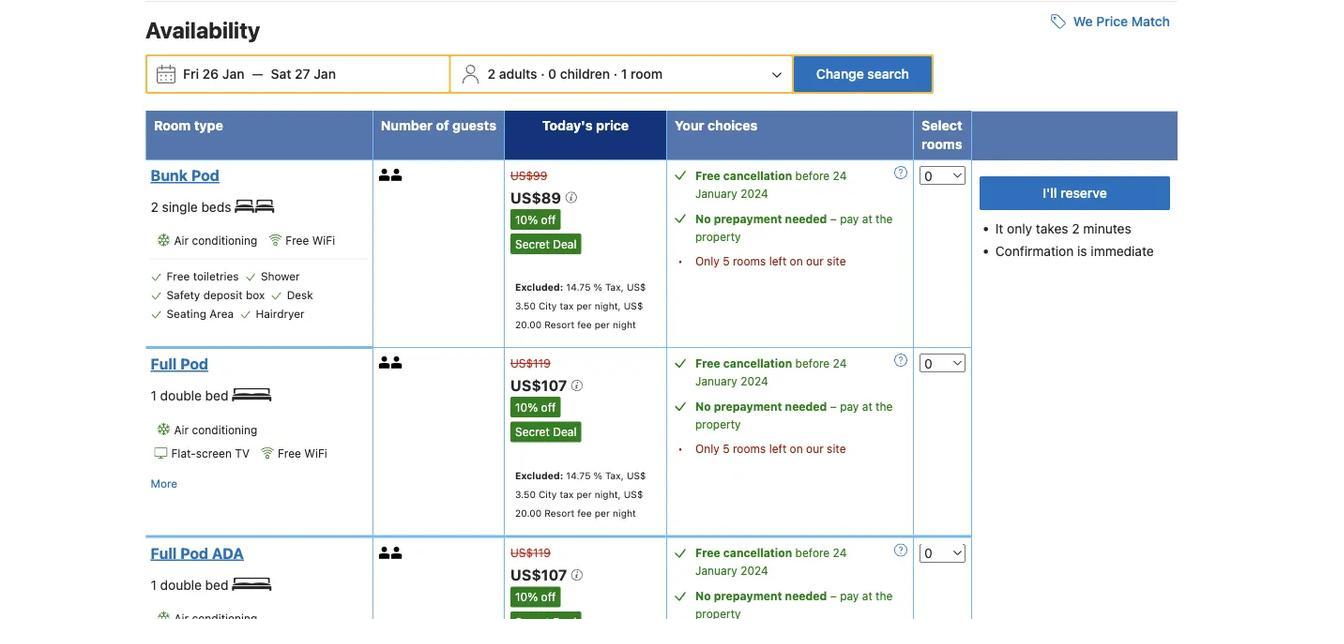 Task type: locate. For each thing, give the bounding box(es) containing it.
2 – from the top
[[831, 401, 837, 414]]

0 vertical spatial before
[[796, 169, 830, 182]]

us$119
[[511, 357, 551, 370], [511, 547, 551, 560]]

1 left room
[[621, 66, 627, 82]]

2 vertical spatial free cancellation
[[696, 547, 793, 560]]

city for us$89
[[539, 301, 557, 312]]

1 no prepayment needed from the top
[[696, 212, 827, 226]]

0 vertical spatial 1 double bed
[[151, 389, 232, 404]]

1 vertical spatial city
[[539, 489, 557, 500]]

1 – pay at the property from the top
[[696, 212, 893, 243]]

1 double bed down full pod ada
[[151, 578, 232, 593]]

1 only from the top
[[696, 255, 720, 268]]

3 pay from the top
[[840, 591, 859, 604]]

1 vertical spatial on
[[790, 443, 803, 456]]

2 before 24 january 2024 from the top
[[696, 357, 847, 388]]

more details on meals and payment options image
[[895, 166, 908, 180], [895, 545, 908, 558]]

3 10% off. you're getting a reduced rate because this property is offering a bonus savings.. element from the top
[[511, 588, 561, 608]]

1 january from the top
[[696, 187, 738, 200]]

1 us$107 from the top
[[511, 377, 571, 395]]

2 the from the top
[[876, 401, 893, 414]]

property for full pod ada
[[696, 608, 741, 620]]

2 off from the top
[[541, 401, 556, 415]]

left for us$89
[[769, 255, 787, 268]]

fri 26 jan button
[[176, 58, 252, 91]]

1 2024 from the top
[[741, 187, 769, 200]]

2 vertical spatial 10% off. you're getting a reduced rate because this property is offering a bonus savings.. element
[[511, 588, 561, 608]]

full down seating
[[151, 356, 177, 374]]

secret deal. you're getting a reduced rate because this property is offering member-only deals when you're signed into your booking.com account.. element for full pod
[[511, 422, 582, 443]]

0 vertical spatial at
[[862, 212, 873, 226]]

wifi right tv
[[304, 448, 327, 461]]

0 vertical spatial secret deal
[[515, 238, 577, 251]]

1 vertical spatial our
[[806, 443, 824, 456]]

1 vertical spatial site
[[827, 443, 846, 456]]

0 vertical spatial 20.00
[[515, 320, 542, 331]]

1 at from the top
[[862, 212, 873, 226]]

1 14.75 % tax, us$ 3.50 city tax per night, us$ 20.00 resort fee per night from the top
[[515, 282, 646, 331]]

1 3.50 from the top
[[515, 301, 536, 312]]

pod for full pod ada
[[180, 545, 208, 563]]

night,
[[595, 301, 621, 312], [595, 489, 621, 500]]

1 full from the top
[[151, 356, 177, 374]]

2 needed from the top
[[785, 401, 827, 414]]

jan right 26
[[222, 66, 245, 82]]

1 horizontal spatial 2
[[488, 66, 496, 82]]

jan right 27
[[314, 66, 336, 82]]

full pod ada link
[[151, 545, 362, 563]]

10%
[[515, 213, 538, 227], [515, 401, 538, 415], [515, 591, 538, 605]]

3 before 24 january 2024 from the top
[[696, 547, 847, 578]]

us$107 for full pod
[[511, 377, 571, 395]]

resort for us$89
[[545, 320, 575, 331]]

free wifi right tv
[[278, 448, 327, 461]]

2024
[[741, 187, 769, 200], [741, 375, 769, 388], [741, 565, 769, 578]]

2 vertical spatial – pay at the property
[[696, 591, 893, 620]]

0 vertical spatial left
[[769, 255, 787, 268]]

pod up beds
[[191, 167, 219, 185]]

before for bunk pod
[[796, 169, 830, 182]]

left
[[769, 255, 787, 268], [769, 443, 787, 456]]

excluded: for us$89
[[515, 282, 564, 293]]

1 vertical spatial needed
[[785, 401, 827, 414]]

2 vertical spatial the
[[876, 591, 893, 604]]

•
[[678, 255, 683, 268], [678, 443, 683, 456]]

1 us$119 from the top
[[511, 357, 551, 370]]

0 vertical spatial on
[[790, 255, 803, 268]]

2 vertical spatial rooms
[[733, 443, 766, 456]]

1 down full pod
[[151, 389, 157, 404]]

1 off from the top
[[541, 213, 556, 227]]

2 left 'single'
[[151, 200, 158, 215]]

1 vertical spatial left
[[769, 443, 787, 456]]

1 vertical spatial tax,
[[605, 470, 624, 482]]

bed down ada
[[205, 578, 229, 593]]

0 vertical spatial 5
[[723, 255, 730, 268]]

fri
[[183, 66, 199, 82]]

january for full pod ada
[[696, 565, 738, 578]]

deal
[[553, 238, 577, 251], [553, 426, 577, 439]]

1 10% from the top
[[515, 213, 538, 227]]

pod left ada
[[180, 545, 208, 563]]

1 vertical spatial secret deal
[[515, 426, 577, 439]]

5 for us$89
[[723, 255, 730, 268]]

2 – pay at the property from the top
[[696, 401, 893, 431]]

2 no from the top
[[696, 401, 711, 414]]

2 1 double bed from the top
[[151, 578, 232, 593]]

1 vertical spatial 24
[[833, 357, 847, 370]]

safety deposit box
[[167, 289, 265, 302]]

search
[[868, 66, 910, 82]]

1 down full pod ada
[[151, 578, 157, 593]]

our
[[806, 255, 824, 268], [806, 443, 824, 456]]

1 air from the top
[[174, 235, 189, 248]]

1 vertical spatial cancellation
[[724, 357, 793, 370]]

room
[[154, 118, 191, 134]]

2 double from the top
[[160, 578, 202, 593]]

the for full pod
[[876, 401, 893, 414]]

2 secret deal. you're getting a reduced rate because this property is offering member-only deals when you're signed into your booking.com account.. element from the top
[[511, 422, 582, 443]]

resort
[[545, 320, 575, 331], [545, 508, 575, 519]]

2024 for full pod
[[741, 375, 769, 388]]

us$
[[627, 282, 646, 293], [624, 301, 643, 312], [627, 470, 646, 482], [624, 489, 643, 500]]

only
[[696, 255, 720, 268], [696, 443, 720, 456]]

2 cancellation from the top
[[724, 357, 793, 370]]

14.75
[[566, 282, 591, 293], [566, 470, 591, 482]]

0 vertical spatial fee
[[578, 320, 592, 331]]

1 vertical spatial only 5 rooms left on our site
[[696, 443, 846, 456]]

3 10% off from the top
[[515, 591, 556, 605]]

only 5 rooms left on our site for us$89
[[696, 255, 846, 268]]

1 vertical spatial pay
[[840, 401, 859, 414]]

needed for bunk pod
[[785, 212, 827, 226]]

secret deal. you're getting a reduced rate because this property is offering member-only deals when you're signed into your booking.com account.. element
[[511, 234, 582, 255], [511, 422, 582, 443], [511, 612, 582, 620]]

3 off from the top
[[541, 591, 556, 605]]

city for us$107
[[539, 489, 557, 500]]

1 secret deal from the top
[[515, 238, 577, 251]]

1 fee from the top
[[578, 320, 592, 331]]

air conditioning down beds
[[174, 235, 258, 248]]

0 vertical spatial deal
[[553, 238, 577, 251]]

1 secret from the top
[[515, 238, 550, 251]]

0 vertical spatial conditioning
[[192, 235, 258, 248]]

fee
[[578, 320, 592, 331], [578, 508, 592, 519]]

· right children
[[614, 66, 618, 82]]

city
[[539, 301, 557, 312], [539, 489, 557, 500]]

air down 'single'
[[174, 235, 189, 248]]

double for full pod
[[160, 389, 202, 404]]

1 vertical spatial night
[[613, 508, 636, 519]]

1 left from the top
[[769, 255, 787, 268]]

tv
[[235, 448, 250, 461]]

1 deal from the top
[[553, 238, 577, 251]]

3 needed from the top
[[785, 591, 827, 604]]

1 conditioning from the top
[[192, 235, 258, 248]]

1 vertical spatial resort
[[545, 508, 575, 519]]

%
[[594, 282, 603, 293], [594, 470, 603, 482]]

jan
[[222, 66, 245, 82], [314, 66, 336, 82]]

1 air conditioning from the top
[[174, 235, 258, 248]]

1 20.00 from the top
[[515, 320, 542, 331]]

2 vertical spatial 2
[[1072, 221, 1080, 237]]

occupancy image
[[379, 169, 391, 181], [379, 357, 391, 370], [391, 357, 403, 370]]

us$107 for full pod ada
[[511, 567, 571, 585]]

1 vertical spatial us$119
[[511, 547, 551, 560]]

conditioning for bunk pod
[[192, 235, 258, 248]]

pod
[[191, 167, 219, 185], [180, 356, 208, 374], [180, 545, 208, 563]]

before
[[796, 169, 830, 182], [796, 357, 830, 370], [796, 547, 830, 560]]

flat-screen tv
[[171, 448, 250, 461]]

2 conditioning from the top
[[192, 424, 258, 437]]

1 vertical spatial 2024
[[741, 375, 769, 388]]

double for full pod ada
[[160, 578, 202, 593]]

per
[[577, 301, 592, 312], [595, 320, 610, 331], [577, 489, 592, 500], [595, 508, 610, 519]]

1 property from the top
[[696, 230, 741, 243]]

free cancellation
[[696, 169, 793, 182], [696, 357, 793, 370], [696, 547, 793, 560]]

2 14.75 % tax, us$ 3.50 city tax per night, us$ 20.00 resort fee per night from the top
[[515, 470, 646, 519]]

secret deal. you're getting a reduced rate because this property is offering member-only deals when you're signed into your booking.com account.. element for full pod ada
[[511, 612, 582, 620]]

bed
[[205, 389, 229, 404], [205, 578, 229, 593]]

2 vertical spatial pod
[[180, 545, 208, 563]]

3 property from the top
[[696, 608, 741, 620]]

free cancellation for full pod
[[696, 357, 793, 370]]

1 vertical spatial 14.75
[[566, 470, 591, 482]]

rooms
[[922, 137, 963, 152], [733, 255, 766, 268], [733, 443, 766, 456]]

5
[[723, 255, 730, 268], [723, 443, 730, 456]]

1 vertical spatial 14.75 % tax, us$ 3.50 city tax per night, us$ 20.00 resort fee per night
[[515, 470, 646, 519]]

1 vertical spatial january
[[696, 375, 738, 388]]

2 january from the top
[[696, 375, 738, 388]]

2 up is
[[1072, 221, 1080, 237]]

only for us$107
[[696, 443, 720, 456]]

· left 0
[[541, 66, 545, 82]]

2 vertical spatial 24
[[833, 547, 847, 560]]

left for us$107
[[769, 443, 787, 456]]

2 vertical spatial january
[[696, 565, 738, 578]]

27
[[295, 66, 310, 82]]

1 the from the top
[[876, 212, 893, 226]]

2 free cancellation from the top
[[696, 357, 793, 370]]

pay for full pod
[[840, 401, 859, 414]]

1
[[621, 66, 627, 82], [151, 389, 157, 404], [151, 578, 157, 593]]

2 inside it only takes 2 minutes confirmation is immediate
[[1072, 221, 1080, 237]]

1 vertical spatial rooms
[[733, 255, 766, 268]]

0 vertical spatial night,
[[595, 301, 621, 312]]

2 vertical spatial cancellation
[[724, 547, 793, 560]]

2 left adults at top left
[[488, 66, 496, 82]]

1 for full pod ada
[[151, 578, 157, 593]]

free
[[696, 169, 721, 182], [286, 235, 309, 248], [167, 271, 190, 284], [696, 357, 721, 370], [278, 448, 301, 461], [696, 547, 721, 560]]

free wifi
[[286, 235, 335, 248], [278, 448, 327, 461]]

tax for us$107
[[560, 489, 574, 500]]

2 pay from the top
[[840, 401, 859, 414]]

0 vertical spatial bed
[[205, 389, 229, 404]]

1 vertical spatial off
[[541, 401, 556, 415]]

2 vertical spatial no
[[696, 591, 711, 604]]

desk
[[287, 289, 313, 302]]

more details on meals and payment options image for us$107
[[895, 545, 908, 558]]

2 • from the top
[[678, 443, 683, 456]]

at
[[862, 212, 873, 226], [862, 401, 873, 414], [862, 591, 873, 604]]

availability
[[146, 17, 260, 43]]

0 vertical spatial excluded:
[[515, 282, 564, 293]]

10% off. you're getting a reduced rate because this property is offering a bonus savings.. element for full pod
[[511, 398, 561, 418]]

1 vertical spatial free wifi
[[278, 448, 327, 461]]

3 the from the top
[[876, 591, 893, 604]]

occupancy image
[[391, 169, 403, 181], [379, 547, 391, 560], [391, 547, 403, 560]]

14.75 for us$107
[[566, 470, 591, 482]]

air up flat-
[[174, 424, 189, 437]]

january for bunk pod
[[696, 187, 738, 200]]

0 vertical spatial air
[[174, 235, 189, 248]]

2 night, from the top
[[595, 489, 621, 500]]

tax
[[560, 301, 574, 312], [560, 489, 574, 500]]

3 10% from the top
[[515, 591, 538, 605]]

us$99
[[511, 169, 548, 182]]

1 our from the top
[[806, 255, 824, 268]]

air conditioning for bunk pod
[[174, 235, 258, 248]]

3 january from the top
[[696, 565, 738, 578]]

free toiletries
[[167, 271, 239, 284]]

1 horizontal spatial ·
[[614, 66, 618, 82]]

0 vertical spatial 10% off. you're getting a reduced rate because this property is offering a bonus savings.. element
[[511, 210, 561, 230]]

seating
[[167, 308, 206, 321]]

10% for full pod ada
[[515, 591, 538, 605]]

property for bunk pod
[[696, 230, 741, 243]]

secret deal. you're getting a reduced rate because this property is offering member-only deals when you're signed into your booking.com account.. element for bunk pod
[[511, 234, 582, 255]]

2 vertical spatial off
[[541, 591, 556, 605]]

free wifi up shower
[[286, 235, 335, 248]]

2 horizontal spatial 2
[[1072, 221, 1080, 237]]

3.50 for us$107
[[515, 489, 536, 500]]

1 vertical spatial tax
[[560, 489, 574, 500]]

0 vertical spatial cancellation
[[724, 169, 793, 182]]

it only takes 2 minutes confirmation is immediate
[[996, 221, 1154, 259]]

match
[[1132, 14, 1171, 29]]

1 double bed for full pod
[[151, 389, 232, 404]]

– pay at the property for full pod
[[696, 401, 893, 431]]

0 vertical spatial 2024
[[741, 187, 769, 200]]

1 double bed down full pod
[[151, 389, 232, 404]]

conditioning up screen at the left bottom of the page
[[192, 424, 258, 437]]

1 double bed
[[151, 389, 232, 404], [151, 578, 232, 593]]

us$119 for full pod
[[511, 357, 551, 370]]

10% off. you're getting a reduced rate because this property is offering a bonus savings.. element
[[511, 210, 561, 230], [511, 398, 561, 418], [511, 588, 561, 608]]

seating area
[[167, 308, 234, 321]]

1 bed from the top
[[205, 389, 229, 404]]

2 vertical spatial 10% off
[[515, 591, 556, 605]]

1 horizontal spatial jan
[[314, 66, 336, 82]]

2 3.50 from the top
[[515, 489, 536, 500]]

0 horizontal spatial jan
[[222, 66, 245, 82]]

no
[[696, 212, 711, 226], [696, 401, 711, 414], [696, 591, 711, 604]]

1 vertical spatial before 24 january 2024
[[696, 357, 847, 388]]

1 vertical spatial the
[[876, 401, 893, 414]]

1 pay from the top
[[840, 212, 859, 226]]

2 full from the top
[[151, 545, 177, 563]]

3 24 from the top
[[833, 547, 847, 560]]

1 vertical spatial us$107
[[511, 567, 571, 585]]

beds
[[201, 200, 231, 215]]

fri 26 jan — sat 27 jan
[[183, 66, 336, 82]]

1 vertical spatial air
[[174, 424, 189, 437]]

·
[[541, 66, 545, 82], [614, 66, 618, 82]]

2 us$119 from the top
[[511, 547, 551, 560]]

pay for bunk pod
[[840, 212, 859, 226]]

1 excluded: from the top
[[515, 282, 564, 293]]

1 before from the top
[[796, 169, 830, 182]]

wifi
[[312, 235, 335, 248], [304, 448, 327, 461]]

pay for full pod ada
[[840, 591, 859, 604]]

2 us$107 from the top
[[511, 567, 571, 585]]

at for bunk pod
[[862, 212, 873, 226]]

1 vertical spatial •
[[678, 443, 683, 456]]

0 vertical spatial tax,
[[605, 282, 624, 293]]

2 our from the top
[[806, 443, 824, 456]]

the
[[876, 212, 893, 226], [876, 401, 893, 414], [876, 591, 893, 604]]

2 vertical spatial 2024
[[741, 565, 769, 578]]

cancellation for full pod ada
[[724, 547, 793, 560]]

0 vertical spatial 2
[[488, 66, 496, 82]]

0 vertical spatial only 5 rooms left on our site
[[696, 255, 846, 268]]

cancellation
[[724, 169, 793, 182], [724, 357, 793, 370], [724, 547, 793, 560]]

pod down seating area at the left of page
[[180, 356, 208, 374]]

double down full pod ada
[[160, 578, 202, 593]]

tax for us$89
[[560, 301, 574, 312]]

no for bunk pod
[[696, 212, 711, 226]]

2 vertical spatial prepayment
[[714, 591, 782, 604]]

air conditioning up screen at the left bottom of the page
[[174, 424, 258, 437]]

24 for full pod ada
[[833, 547, 847, 560]]

on for us$89
[[790, 255, 803, 268]]

more
[[151, 478, 178, 491]]

1 vertical spatial excluded:
[[515, 470, 564, 482]]

2024 for bunk pod
[[741, 187, 769, 200]]

2 city from the top
[[539, 489, 557, 500]]

1 vertical spatial conditioning
[[192, 424, 258, 437]]

1 vertical spatial 10% off. you're getting a reduced rate because this property is offering a bonus savings.. element
[[511, 398, 561, 418]]

20.00 for us$107
[[515, 508, 542, 519]]

rooms inside select rooms
[[922, 137, 963, 152]]

14.75 % tax, us$ 3.50 city tax per night, us$ 20.00 resort fee per night
[[515, 282, 646, 331], [515, 470, 646, 519]]

only 5 rooms left on our site
[[696, 255, 846, 268], [696, 443, 846, 456]]

1 10% off. you're getting a reduced rate because this property is offering a bonus savings.. element from the top
[[511, 210, 561, 230]]

0 vertical spatial 10% off
[[515, 213, 556, 227]]

0 vertical spatial site
[[827, 255, 846, 268]]

only for us$89
[[696, 255, 720, 268]]

no prepayment needed
[[696, 212, 827, 226], [696, 401, 827, 414], [696, 591, 827, 604]]

prepayment for full pod
[[714, 401, 782, 414]]

2 10% off from the top
[[515, 401, 556, 415]]

1 14.75 from the top
[[566, 282, 591, 293]]

air
[[174, 235, 189, 248], [174, 424, 189, 437]]

• for us$107
[[678, 443, 683, 456]]

before 24 january 2024
[[696, 169, 847, 200], [696, 357, 847, 388], [696, 547, 847, 578]]

1 vertical spatial wifi
[[304, 448, 327, 461]]

night, for us$107
[[595, 489, 621, 500]]

20.00
[[515, 320, 542, 331], [515, 508, 542, 519]]

wifi up desk
[[312, 235, 335, 248]]

1 vertical spatial –
[[831, 401, 837, 414]]

2 no prepayment needed from the top
[[696, 401, 827, 414]]

1 vertical spatial 1
[[151, 389, 157, 404]]

2 24 from the top
[[833, 357, 847, 370]]

0 vertical spatial us$107
[[511, 377, 571, 395]]

1 % from the top
[[594, 282, 603, 293]]

today's price
[[542, 118, 629, 134]]

1 vertical spatial no
[[696, 401, 711, 414]]

1 5 from the top
[[723, 255, 730, 268]]

3 at from the top
[[862, 591, 873, 604]]

1 resort from the top
[[545, 320, 575, 331]]

off
[[541, 213, 556, 227], [541, 401, 556, 415], [541, 591, 556, 605]]

price
[[1097, 14, 1128, 29]]

2 tax from the top
[[560, 489, 574, 500]]

0 vertical spatial night
[[613, 320, 636, 331]]

1 cancellation from the top
[[724, 169, 793, 182]]

your choices
[[675, 118, 758, 134]]

1 vertical spatial %
[[594, 470, 603, 482]]

needed for full pod
[[785, 401, 827, 414]]

2 prepayment from the top
[[714, 401, 782, 414]]

tax, for us$89
[[605, 282, 624, 293]]

1 night from the top
[[613, 320, 636, 331]]

confirmation
[[996, 244, 1074, 259]]

3.50 for us$89
[[515, 301, 536, 312]]

1 site from the top
[[827, 255, 846, 268]]

0 vertical spatial %
[[594, 282, 603, 293]]

1 on from the top
[[790, 255, 803, 268]]

2 2024 from the top
[[741, 375, 769, 388]]

3 free cancellation from the top
[[696, 547, 793, 560]]

your
[[675, 118, 705, 134]]

1 only 5 rooms left on our site from the top
[[696, 255, 846, 268]]

cancellation for bunk pod
[[724, 169, 793, 182]]

1 • from the top
[[678, 255, 683, 268]]

– for full pod
[[831, 401, 837, 414]]

at for full pod
[[862, 401, 873, 414]]

10% for full pod
[[515, 401, 538, 415]]

10% off. you're getting a reduced rate because this property is offering a bonus savings.. element for full pod ada
[[511, 588, 561, 608]]

0 vertical spatial city
[[539, 301, 557, 312]]

room type
[[154, 118, 223, 134]]

3 2024 from the top
[[741, 565, 769, 578]]

14.75 % tax, us$ 3.50 city tax per night, us$ 20.00 resort fee per night for us$89
[[515, 282, 646, 331]]

2 vertical spatial needed
[[785, 591, 827, 604]]

2 night from the top
[[613, 508, 636, 519]]

double down full pod
[[160, 389, 202, 404]]

3 prepayment from the top
[[714, 591, 782, 604]]

0 vertical spatial prepayment
[[714, 212, 782, 226]]

1 – from the top
[[831, 212, 837, 226]]

2 on from the top
[[790, 443, 803, 456]]

0 vertical spatial secret
[[515, 238, 550, 251]]

1 vertical spatial deal
[[553, 426, 577, 439]]

2 vertical spatial property
[[696, 608, 741, 620]]

prepayment
[[714, 212, 782, 226], [714, 401, 782, 414], [714, 591, 782, 604]]

0 vertical spatial our
[[806, 255, 824, 268]]

pod for full pod
[[180, 356, 208, 374]]

2 jan from the left
[[314, 66, 336, 82]]

2 excluded: from the top
[[515, 470, 564, 482]]

5 for us$107
[[723, 443, 730, 456]]

24
[[833, 169, 847, 182], [833, 357, 847, 370], [833, 547, 847, 560]]

single
[[162, 200, 198, 215]]

10% off for full pod ada
[[515, 591, 556, 605]]

no prepayment needed for bunk pod
[[696, 212, 827, 226]]

us$107
[[511, 377, 571, 395], [511, 567, 571, 585]]

2 property from the top
[[696, 418, 741, 431]]

full left ada
[[151, 545, 177, 563]]

2 vertical spatial at
[[862, 591, 873, 604]]

1 more details on meals and payment options image from the top
[[895, 166, 908, 180]]

1 vertical spatial only
[[696, 443, 720, 456]]

0 vertical spatial more details on meals and payment options image
[[895, 166, 908, 180]]

conditioning down beds
[[192, 235, 258, 248]]

10% off
[[515, 213, 556, 227], [515, 401, 556, 415], [515, 591, 556, 605]]

of
[[436, 118, 449, 134]]

2 inside button
[[488, 66, 496, 82]]

2 vertical spatial before
[[796, 547, 830, 560]]

property
[[696, 230, 741, 243], [696, 418, 741, 431], [696, 608, 741, 620]]

2 resort from the top
[[545, 508, 575, 519]]

0 horizontal spatial 2
[[151, 200, 158, 215]]

1 prepayment from the top
[[714, 212, 782, 226]]

more details on meals and payment options image
[[895, 355, 908, 368]]

1 city from the top
[[539, 301, 557, 312]]

2 left from the top
[[769, 443, 787, 456]]

1 vertical spatial – pay at the property
[[696, 401, 893, 431]]

bed down full pod
[[205, 389, 229, 404]]

0 vertical spatial us$119
[[511, 357, 551, 370]]

2 only 5 rooms left on our site from the top
[[696, 443, 846, 456]]

0 vertical spatial 14.75 % tax, us$ 3.50 city tax per night, us$ 20.00 resort fee per night
[[515, 282, 646, 331]]

3 cancellation from the top
[[724, 547, 793, 560]]

2 for 2 adults · 0 children · 1 room
[[488, 66, 496, 82]]

0 vertical spatial 3.50
[[515, 301, 536, 312]]

screen
[[196, 448, 232, 461]]



Task type: vqa. For each thing, say whether or not it's contained in the screenshot.
2nd at from the bottom
yes



Task type: describe. For each thing, give the bounding box(es) containing it.
1 · from the left
[[541, 66, 545, 82]]

room
[[631, 66, 663, 82]]

shower
[[261, 271, 300, 284]]

– for full pod ada
[[831, 591, 837, 604]]

% for us$89
[[594, 282, 603, 293]]

flat-
[[171, 448, 196, 461]]

• for us$89
[[678, 255, 683, 268]]

bunk pod
[[151, 167, 219, 185]]

24 for full pod
[[833, 357, 847, 370]]

2 adults · 0 children · 1 room button
[[453, 57, 790, 92]]

bunk
[[151, 167, 188, 185]]

secret deal for us$107
[[515, 426, 577, 439]]

guests
[[453, 118, 497, 134]]

night for us$89
[[613, 320, 636, 331]]

change search
[[817, 66, 910, 82]]

10% off for bunk pod
[[515, 213, 556, 227]]

i'll reserve button
[[980, 177, 1171, 211]]

– for bunk pod
[[831, 212, 837, 226]]

full for full pod ada
[[151, 545, 177, 563]]

deposit
[[203, 289, 243, 302]]

choices
[[708, 118, 758, 134]]

10% off for full pod
[[515, 401, 556, 415]]

0 vertical spatial wifi
[[312, 235, 335, 248]]

prepayment for full pod ada
[[714, 591, 782, 604]]

number
[[381, 118, 433, 134]]

off for full pod ada
[[541, 591, 556, 605]]

excluded: for us$107
[[515, 470, 564, 482]]

pod for bunk pod
[[191, 167, 219, 185]]

takes
[[1036, 221, 1069, 237]]

tax, for us$107
[[605, 470, 624, 482]]

property for full pod
[[696, 418, 741, 431]]

immediate
[[1091, 244, 1154, 259]]

deal for us$89
[[553, 238, 577, 251]]

only
[[1007, 221, 1033, 237]]

area
[[210, 308, 234, 321]]

more details on meals and payment options image for us$89
[[895, 166, 908, 180]]

before for full pod
[[796, 357, 830, 370]]

no prepayment needed for full pod
[[696, 401, 827, 414]]

type
[[194, 118, 223, 134]]

10% for bunk pod
[[515, 213, 538, 227]]

2 · from the left
[[614, 66, 618, 82]]

– pay at the property for bunk pod
[[696, 212, 893, 243]]

more link
[[151, 475, 178, 494]]

select rooms
[[922, 118, 963, 152]]

rooms for us$89
[[733, 255, 766, 268]]

us$89
[[511, 189, 565, 207]]

safety
[[167, 289, 200, 302]]

night, for us$89
[[595, 301, 621, 312]]

free cancellation for bunk pod
[[696, 169, 793, 182]]

14.75 % tax, us$ 3.50 city tax per night, us$ 20.00 resort fee per night for us$107
[[515, 470, 646, 519]]

2 adults · 0 children · 1 room
[[488, 66, 663, 82]]

number of guests
[[381, 118, 497, 134]]

the for bunk pod
[[876, 212, 893, 226]]

needed for full pod ada
[[785, 591, 827, 604]]

before for full pod ada
[[796, 547, 830, 560]]

site for us$89
[[827, 255, 846, 268]]

select
[[922, 118, 963, 134]]

full for full pod
[[151, 356, 177, 374]]

fee for us$107
[[578, 508, 592, 519]]

full pod link
[[151, 355, 362, 374]]

resort for us$107
[[545, 508, 575, 519]]

1 jan from the left
[[222, 66, 245, 82]]

on for us$107
[[790, 443, 803, 456]]

conditioning for full pod
[[192, 424, 258, 437]]

0
[[548, 66, 557, 82]]

cancellation for full pod
[[724, 357, 793, 370]]

price
[[596, 118, 629, 134]]

at for full pod ada
[[862, 591, 873, 604]]

1 for full pod
[[151, 389, 157, 404]]

sat 27 jan button
[[263, 58, 344, 91]]

no for full pod ada
[[696, 591, 711, 604]]

today's
[[542, 118, 593, 134]]

site for us$107
[[827, 443, 846, 456]]

occupancy image for us$89
[[391, 169, 403, 181]]

0 vertical spatial free wifi
[[286, 235, 335, 248]]

us$119 for full pod ada
[[511, 547, 551, 560]]

2 single beds
[[151, 200, 235, 215]]

air for full
[[174, 424, 189, 437]]

26
[[202, 66, 219, 82]]

sat
[[271, 66, 291, 82]]

% for us$107
[[594, 470, 603, 482]]

full pod ada
[[151, 545, 244, 563]]

bed for full pod
[[205, 389, 229, 404]]

occupancy image for us$107
[[379, 357, 391, 370]]

2024 for full pod ada
[[741, 565, 769, 578]]

before 24 january 2024 for full pod
[[696, 357, 847, 388]]

is
[[1078, 244, 1088, 259]]

night for us$107
[[613, 508, 636, 519]]

fee for us$89
[[578, 320, 592, 331]]

we price match
[[1074, 14, 1171, 29]]

our for us$89
[[806, 255, 824, 268]]

only 5 rooms left on our site for us$107
[[696, 443, 846, 456]]

adults
[[499, 66, 537, 82]]

off for bunk pod
[[541, 213, 556, 227]]

box
[[246, 289, 265, 302]]

bunk pod link
[[151, 166, 362, 185]]

change
[[817, 66, 864, 82]]

i'll reserve
[[1043, 186, 1108, 201]]

we price match button
[[1044, 5, 1178, 39]]

ada
[[212, 545, 244, 563]]

minutes
[[1084, 221, 1132, 237]]

prepayment for bunk pod
[[714, 212, 782, 226]]

children
[[560, 66, 610, 82]]

hairdryer
[[256, 308, 305, 321]]

1 inside button
[[621, 66, 627, 82]]

january for full pod
[[696, 375, 738, 388]]

secret for us$89
[[515, 238, 550, 251]]

change search button
[[794, 57, 932, 92]]

full pod
[[151, 356, 208, 374]]

—
[[252, 66, 263, 82]]

– pay at the property for full pod ada
[[696, 591, 893, 620]]

2 for 2 single beds
[[151, 200, 158, 215]]

24 for bunk pod
[[833, 169, 847, 182]]

it
[[996, 221, 1004, 237]]

before 24 january 2024 for full pod ada
[[696, 547, 847, 578]]

toiletries
[[193, 271, 239, 284]]

we
[[1074, 14, 1093, 29]]

rooms for us$107
[[733, 443, 766, 456]]



